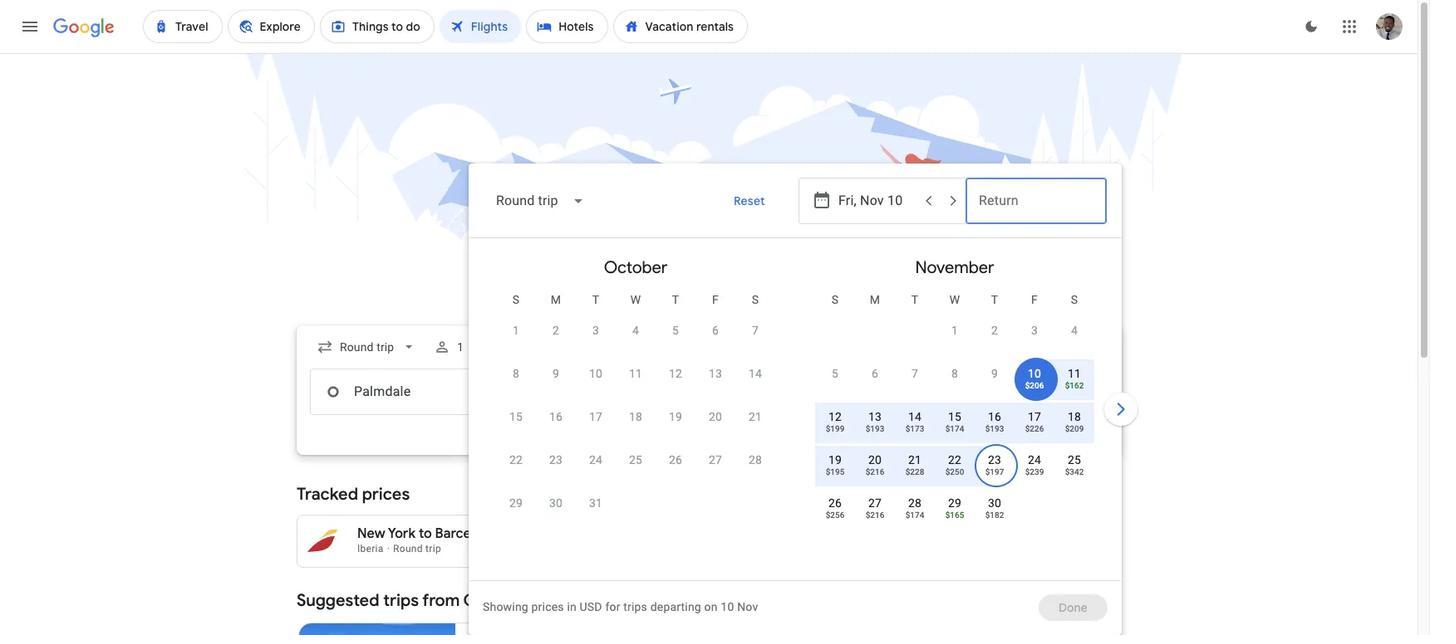 Task type: describe. For each thing, give the bounding box(es) containing it.
Departure text field
[[838, 370, 953, 415]]

fri, nov 10, departure date. element
[[1028, 366, 1041, 382]]

sat, nov 25 element
[[1068, 452, 1081, 469]]

mon, nov 27 element
[[868, 495, 882, 512]]

13 $193
[[866, 411, 884, 434]]

row containing 19
[[815, 445, 1094, 492]]

6 for mon, nov 6 element
[[872, 367, 878, 381]]

, 199 us dollars element
[[826, 425, 845, 434]]

, 193 us dollars element for 16
[[985, 425, 1004, 434]]

thu, nov 9 element
[[991, 366, 998, 382]]

$193 for 13
[[866, 425, 884, 434]]

fri, oct 20 element
[[709, 409, 722, 425]]

26 button
[[656, 452, 696, 492]]

to
[[419, 526, 432, 543]]

nov
[[737, 601, 758, 614]]

15 $174
[[945, 411, 964, 434]]

f for october
[[712, 293, 719, 307]]

new york to barcelona
[[357, 526, 497, 543]]

8 for wed, nov 8 element
[[951, 367, 958, 381]]

23 $197
[[985, 454, 1004, 477]]

tue, nov 28 element
[[908, 495, 922, 512]]

wed, oct 18 element
[[629, 409, 642, 425]]

3 t from the left
[[911, 293, 918, 307]]

11 button
[[616, 366, 656, 406]]

3 button for november
[[1015, 322, 1055, 362]]

29 button
[[496, 495, 536, 535]]

18 $209
[[1065, 411, 1084, 434]]

$228
[[905, 468, 924, 477]]

on
[[704, 601, 718, 614]]

sat, oct 14 element
[[749, 366, 762, 382]]

charlotte
[[463, 591, 536, 612]]

row containing 29
[[496, 488, 616, 535]]

22 for 22
[[509, 454, 523, 467]]

wed, oct 11 element
[[629, 366, 642, 382]]

trips inside region
[[383, 591, 419, 612]]

31
[[589, 497, 603, 510]]

wed, nov 8 element
[[951, 366, 958, 382]]

tue, nov 14 element
[[908, 409, 922, 425]]

24 button
[[576, 452, 616, 492]]

sun, nov 5 element
[[832, 366, 838, 382]]

26 $256
[[826, 497, 845, 520]]

28 $174
[[905, 497, 924, 520]]

, 162 us dollars element
[[1065, 381, 1084, 391]]

mon, oct 30 element
[[549, 495, 563, 512]]

1 8 button from the left
[[496, 366, 536, 406]]

, 174 us dollars element for 28
[[905, 511, 924, 520]]

grid inside the flight search box
[[476, 245, 1114, 591]]

flights
[[641, 236, 776, 295]]

sun, nov 26 element
[[828, 495, 842, 512]]

mon, nov 13 element
[[868, 409, 882, 425]]

12 for 12
[[669, 367, 682, 381]]

for
[[605, 601, 620, 614]]

november
[[915, 258, 994, 278]]

24 $239
[[1025, 454, 1044, 477]]

27 button
[[696, 452, 735, 492]]

sat, oct 28 element
[[749, 452, 762, 469]]

tracked prices
[[297, 484, 410, 505]]

row containing 26
[[815, 488, 1015, 535]]

w for november
[[950, 293, 960, 307]]

$182
[[985, 511, 1004, 520]]

, 165 us dollars element
[[945, 511, 964, 520]]

7 for tue, nov 7 element
[[912, 367, 918, 381]]

november row group
[[795, 245, 1114, 574]]

tue, oct 24 element
[[589, 452, 603, 469]]

showing
[[483, 601, 528, 614]]

16 for 16 $193
[[988, 411, 1001, 424]]

29 for 29 $165
[[948, 497, 962, 510]]

8 button inside november row group
[[935, 366, 975, 406]]

$199
[[826, 425, 845, 434]]

14 for 14 $173
[[908, 411, 922, 424]]

tue, oct 10 element
[[589, 366, 603, 382]]

2 9 button from the left
[[975, 366, 1015, 406]]

, 250 us dollars element
[[945, 468, 964, 477]]

0 horizontal spatial 6 button
[[696, 322, 735, 362]]

18 button
[[616, 409, 656, 449]]

 image inside "tracked prices" region
[[387, 543, 390, 555]]

28 button
[[735, 452, 775, 492]]

$209
[[1065, 425, 1084, 434]]

barcelona
[[435, 526, 497, 543]]

, 209 us dollars element
[[1065, 425, 1084, 434]]

13 for 13 $193
[[868, 411, 882, 424]]

iberia
[[357, 543, 384, 555]]

suggested
[[297, 591, 379, 612]]

mon, oct 23 element
[[549, 452, 563, 469]]

, 173 us dollars element
[[905, 425, 924, 434]]

Return text field
[[979, 179, 1094, 224]]

10 for 10 $206
[[1028, 367, 1041, 381]]

thu, oct 5 element
[[672, 322, 679, 339]]

2 button for october
[[536, 322, 576, 362]]

15 for 15
[[509, 411, 523, 424]]

tue, oct 3 element
[[592, 322, 599, 339]]

30 for 30 $182
[[988, 497, 1001, 510]]

26 for 26
[[669, 454, 682, 467]]

21 $228
[[905, 454, 924, 477]]

Departure text field
[[838, 179, 915, 224]]

$216 for 20
[[866, 468, 884, 477]]

f for november
[[1031, 293, 1038, 307]]

7 button inside november row group
[[895, 366, 935, 406]]

16 button
[[536, 409, 576, 449]]

$165
[[945, 511, 964, 520]]

sun, oct 8 element
[[513, 366, 519, 382]]

19 $195
[[826, 454, 845, 477]]

25 $342
[[1065, 454, 1084, 477]]

thu, oct 19 element
[[669, 409, 682, 425]]

1 horizontal spatial 10
[[721, 601, 734, 614]]

27 $216
[[866, 497, 884, 520]]

1 t from the left
[[592, 293, 599, 307]]

13 for 13
[[709, 367, 722, 381]]

main menu image
[[20, 17, 40, 37]]

tracked
[[297, 484, 358, 505]]

tue, oct 31 element
[[589, 495, 603, 512]]

2 button for november
[[975, 322, 1015, 362]]

, 216 us dollars element for 27
[[866, 511, 884, 520]]

, 216 us dollars element for 20
[[866, 468, 884, 477]]

8 for sun, oct 8 element at bottom left
[[513, 367, 519, 381]]

fri, nov 17 element
[[1028, 409, 1041, 425]]

1 button for november
[[935, 322, 975, 362]]

30 $182
[[985, 497, 1004, 520]]

24 for 24
[[589, 454, 603, 467]]

thu, oct 26 element
[[669, 452, 682, 469]]

25 button
[[616, 452, 656, 492]]

Flight search field
[[283, 164, 1141, 636]]

15 button
[[496, 409, 536, 449]]

row containing 5
[[815, 358, 1094, 406]]

$193 for 16
[[985, 425, 1004, 434]]

2 for november
[[991, 324, 998, 337]]

16 $193
[[985, 411, 1004, 434]]

12 $199
[[826, 411, 845, 434]]

departing
[[650, 601, 701, 614]]

showing prices in usd for trips departing on 10 nov
[[483, 601, 758, 614]]

21 for 21
[[749, 411, 762, 424]]

, 195 us dollars element
[[826, 468, 845, 477]]

29 $165
[[945, 497, 964, 520]]

sun, oct 29 element
[[509, 495, 523, 512]]

, 256 us dollars element
[[826, 511, 845, 520]]

26 for 26 $256
[[828, 497, 842, 510]]

23 for 23 $197
[[988, 454, 1001, 467]]

23 button
[[536, 452, 576, 492]]

1 vertical spatial 5 button
[[815, 366, 855, 406]]

$197
[[985, 468, 1004, 477]]

, 228 us dollars element
[[905, 468, 924, 477]]

11 $162
[[1065, 367, 1084, 391]]

$173
[[905, 425, 924, 434]]

, 342 us dollars element
[[1065, 468, 1084, 477]]

17 for 17 $226
[[1028, 411, 1041, 424]]

7 for sat, oct 7 element
[[752, 324, 759, 337]]

round
[[393, 543, 423, 555]]

20 button
[[696, 409, 735, 449]]

sun, oct 15 element
[[509, 409, 523, 425]]

$174 for 15
[[945, 425, 964, 434]]

suggested trips from charlotte
[[297, 591, 536, 612]]

destinations
[[1033, 594, 1101, 609]]

in
[[567, 601, 577, 614]]

19 button
[[656, 409, 696, 449]]

25 for 25 $342
[[1068, 454, 1081, 467]]

14 button
[[735, 366, 775, 406]]

0 vertical spatial 5 button
[[656, 322, 696, 362]]

wed, oct 4 element
[[632, 322, 639, 339]]

30 button
[[536, 495, 576, 535]]

4 s from the left
[[1071, 293, 1078, 307]]

$226
[[1025, 425, 1044, 434]]

1 9 button from the left
[[536, 366, 576, 406]]

0 horizontal spatial 7 button
[[735, 322, 775, 362]]

12 button
[[656, 366, 696, 406]]

$206
[[1025, 381, 1044, 391]]

28 for 28 $174
[[908, 497, 922, 510]]

wed, nov 22 element
[[948, 452, 962, 469]]

17 button
[[576, 409, 616, 449]]

3 button for october
[[576, 322, 616, 362]]

5 for thu, oct 5 element
[[672, 324, 679, 337]]

1 for november
[[951, 324, 958, 337]]

23 for 23
[[549, 454, 563, 467]]

explore destinations button
[[969, 588, 1121, 615]]



Task type: vqa. For each thing, say whether or not it's contained in the screenshot.


Task type: locate. For each thing, give the bounding box(es) containing it.
13 button
[[696, 366, 735, 406]]

31 button
[[576, 495, 616, 535]]

1 horizontal spatial m
[[870, 293, 880, 307]]

2 8 button from the left
[[935, 366, 975, 406]]

2 button up thu, nov 9 element
[[975, 322, 1015, 362]]

, 193 us dollars element up thu, nov 23 element
[[985, 425, 1004, 434]]

9 left fri, nov 10, departure date. element
[[991, 367, 998, 381]]

9 inside october row group
[[553, 367, 559, 381]]

2 30 from the left
[[988, 497, 1001, 510]]

1 horizontal spatial 19
[[828, 454, 842, 467]]

20 $216
[[866, 454, 884, 477]]

sun, nov 19 element
[[828, 452, 842, 469]]

wed, nov 15 element
[[948, 409, 962, 425]]

sun, oct 22 element
[[509, 452, 523, 469]]

12 for 12 $199
[[828, 411, 842, 424]]

1 4 from the left
[[632, 324, 639, 337]]

3 button up fri, nov 10, departure date. element
[[1015, 322, 1055, 362]]

1 horizontal spatial 18
[[1068, 411, 1081, 424]]

prices left in
[[531, 601, 564, 614]]

4 button
[[616, 322, 656, 362], [1055, 322, 1094, 362]]

2 8 from the left
[[951, 367, 958, 381]]

0 horizontal spatial 8 button
[[496, 366, 536, 406]]

0 horizontal spatial 16
[[549, 411, 563, 424]]

0 horizontal spatial 22
[[509, 454, 523, 467]]

6
[[712, 324, 719, 337], [872, 367, 878, 381]]

t up thu, oct 5 element
[[672, 293, 679, 307]]

16 left fri, nov 17 element
[[988, 411, 1001, 424]]

6 inside october row group
[[712, 324, 719, 337]]

1 horizontal spatial 5 button
[[815, 366, 855, 406]]

4 button for october
[[616, 322, 656, 362]]

5 button up thu, oct 12 element on the bottom of the page
[[656, 322, 696, 362]]

round trip
[[393, 543, 441, 555]]

1 horizontal spatial 5
[[832, 367, 838, 381]]

15 inside button
[[509, 411, 523, 424]]

4 left thu, oct 5 element
[[632, 324, 639, 337]]

1 f from the left
[[712, 293, 719, 307]]

f up fri, nov 3 element
[[1031, 293, 1038, 307]]

0 horizontal spatial 20
[[709, 411, 722, 424]]

$216 for 27
[[866, 511, 884, 520]]

3 button up tue, oct 10 'element'
[[576, 322, 616, 362]]

7 button
[[735, 322, 775, 362], [895, 366, 935, 406]]

trips inside the flight search box
[[623, 601, 647, 614]]

4 inside october row group
[[632, 324, 639, 337]]

30 for 30
[[549, 497, 563, 510]]

16
[[549, 411, 563, 424], [988, 411, 1001, 424]]

16 inside button
[[549, 411, 563, 424]]

1 vertical spatial 6
[[872, 367, 878, 381]]

w
[[630, 293, 641, 307], [950, 293, 960, 307]]

22 down 15 button
[[509, 454, 523, 467]]

wed, oct 25 element
[[629, 452, 642, 469]]

1 4 button from the left
[[616, 322, 656, 362]]

2 f from the left
[[1031, 293, 1038, 307]]

2 11 from the left
[[1068, 367, 1081, 381]]

$216 up mon, nov 27 element
[[866, 468, 884, 477]]

2 2 button from the left
[[975, 322, 1015, 362]]

16 inside 16 $193
[[988, 411, 1001, 424]]

1 horizontal spatial 3
[[1031, 324, 1038, 337]]

t
[[592, 293, 599, 307], [672, 293, 679, 307], [911, 293, 918, 307], [991, 293, 998, 307]]

26 up , 256 us dollars element
[[828, 497, 842, 510]]

sat, nov 18 element
[[1068, 409, 1081, 425]]

28 down "21" button
[[749, 454, 762, 467]]

1 1 button from the left
[[496, 322, 536, 362]]

1 button up wed, nov 8 element
[[935, 322, 975, 362]]

2 29 from the left
[[948, 497, 962, 510]]

1 24 from the left
[[589, 454, 603, 467]]

8 inside october row group
[[513, 367, 519, 381]]

26 inside 26 $256
[[828, 497, 842, 510]]

0 vertical spatial , 216 us dollars element
[[866, 468, 884, 477]]

york
[[388, 526, 416, 543]]

1 horizontal spatial 16
[[988, 411, 1001, 424]]

5 button
[[656, 322, 696, 362], [815, 366, 855, 406]]

$174 for 28
[[905, 511, 924, 520]]

7 button up tue, nov 14 element
[[895, 366, 935, 406]]

0 horizontal spatial 17
[[589, 411, 603, 424]]

search
[[701, 446, 740, 461]]

23 up the $197
[[988, 454, 1001, 467]]

1 vertical spatial 21
[[908, 454, 922, 467]]

25 inside button
[[629, 454, 642, 467]]

0 vertical spatial 6 button
[[696, 322, 735, 362]]

29 inside "button"
[[509, 497, 523, 510]]

wed, nov 1 element
[[951, 322, 958, 339]]

2 15 from the left
[[948, 411, 962, 424]]

1 18 from the left
[[629, 411, 642, 424]]

mon, oct 16 element
[[549, 409, 563, 425]]

18 down 11 button
[[629, 411, 642, 424]]

10 for 10
[[589, 367, 603, 381]]

grid
[[476, 245, 1114, 591]]

9 inside november row group
[[991, 367, 998, 381]]

19 for 19 $195
[[828, 454, 842, 467]]

1 vertical spatial 13
[[868, 411, 882, 424]]

fri, nov 24 element
[[1028, 452, 1041, 469]]

19 up $195
[[828, 454, 842, 467]]

$216
[[866, 468, 884, 477], [866, 511, 884, 520]]

row containing 15
[[496, 401, 775, 449]]

3 for november
[[1031, 324, 1038, 337]]

5 for sun, nov 5 element
[[832, 367, 838, 381]]

0 horizontal spatial 3
[[592, 324, 599, 337]]

1 vertical spatial $174
[[905, 511, 924, 520]]

1 horizontal spatial w
[[950, 293, 960, 307]]

1 horizontal spatial 1 button
[[935, 322, 975, 362]]

prices for showing
[[531, 601, 564, 614]]

$239
[[1025, 468, 1044, 477]]

1 22 from the left
[[509, 454, 523, 467]]

2 , 216 us dollars element from the top
[[866, 511, 884, 520]]

18 inside 18 $209
[[1068, 411, 1081, 424]]

 image
[[387, 543, 390, 555]]

1 , 216 us dollars element from the top
[[866, 468, 884, 477]]

10 up , 206 us dollars element
[[1028, 367, 1041, 381]]

2 23 from the left
[[988, 454, 1001, 467]]

1 horizontal spatial 22
[[948, 454, 962, 467]]

wed, nov 29 element
[[948, 495, 962, 512]]

2 s from the left
[[752, 293, 759, 307]]

9 for thu, nov 9 element
[[991, 367, 998, 381]]

$250
[[945, 468, 964, 477]]

1 vertical spatial , 216 us dollars element
[[866, 511, 884, 520]]

21 for 21 $228
[[908, 454, 922, 467]]

1 vertical spatial 6 button
[[855, 366, 895, 406]]

$195
[[826, 468, 845, 477]]

6 button up fri, oct 13 "element"
[[696, 322, 735, 362]]

2 button up mon, oct 9 element
[[536, 322, 576, 362]]

2 button
[[536, 322, 576, 362], [975, 322, 1015, 362]]

0 horizontal spatial 18
[[629, 411, 642, 424]]

13 left sat, oct 14 element
[[709, 367, 722, 381]]

3
[[592, 324, 599, 337], [1031, 324, 1038, 337]]

1 horizontal spatial 26
[[828, 497, 842, 510]]

9 button up thu, nov 16 element on the bottom of page
[[975, 366, 1015, 406]]

fri, nov 3 element
[[1031, 322, 1038, 339]]

19 inside the 19 $195
[[828, 454, 842, 467]]

new
[[357, 526, 385, 543]]

1 horizontal spatial 9
[[991, 367, 998, 381]]

, 197 us dollars element
[[985, 468, 1004, 477]]

0 horizontal spatial 10
[[589, 367, 603, 381]]

t up tue, oct 3 element
[[592, 293, 599, 307]]

0 horizontal spatial 30
[[549, 497, 563, 510]]

24 inside 24 button
[[589, 454, 603, 467]]

trip
[[426, 543, 441, 555]]

17 for 17
[[589, 411, 603, 424]]

13 inside 13 $193
[[868, 411, 882, 424]]

8 right tue, nov 7 element
[[951, 367, 958, 381]]

4 inside november row group
[[1071, 324, 1078, 337]]

1 vertical spatial 19
[[828, 454, 842, 467]]

1 horizontal spatial 27
[[868, 497, 882, 510]]

0 horizontal spatial 2
[[553, 324, 559, 337]]

14 inside the 14 $173
[[908, 411, 922, 424]]

october
[[604, 258, 668, 278]]

m up mon, nov 6 element
[[870, 293, 880, 307]]

prices
[[362, 484, 410, 505], [531, 601, 564, 614]]

9 left tue, oct 10 'element'
[[553, 367, 559, 381]]

trips left from
[[383, 591, 419, 612]]

1 inside november row group
[[951, 324, 958, 337]]

thu, nov 2 element
[[991, 322, 998, 339]]

w up 'wed, nov 1' element
[[950, 293, 960, 307]]

14 for 14
[[749, 367, 762, 381]]

4 for november
[[1071, 324, 1078, 337]]

12 inside button
[[669, 367, 682, 381]]

10 inside 10 $206
[[1028, 367, 1041, 381]]

5 left fri, oct 6 element
[[672, 324, 679, 337]]

11 left thu, oct 12 element on the bottom of the page
[[629, 367, 642, 381]]

row containing 8
[[496, 358, 775, 406]]

20
[[709, 411, 722, 424], [868, 454, 882, 467]]

$162
[[1065, 381, 1084, 391]]

$216 right , 256 us dollars element
[[866, 511, 884, 520]]

1 horizontal spatial 14
[[908, 411, 922, 424]]

, 174 us dollars element
[[945, 425, 964, 434], [905, 511, 924, 520]]

1 horizontal spatial 23
[[988, 454, 1001, 467]]

7
[[752, 324, 759, 337], [912, 367, 918, 381]]

0 horizontal spatial 7
[[752, 324, 759, 337]]

2 m from the left
[[870, 293, 880, 307]]

, 206 us dollars element
[[1025, 381, 1044, 391]]

8 left mon, oct 9 element
[[513, 367, 519, 381]]

1 29 from the left
[[509, 497, 523, 510]]

29 down 22 button on the left bottom
[[509, 497, 523, 510]]

2 button inside november row group
[[975, 322, 1015, 362]]

thu, nov 23 element
[[988, 452, 1001, 469]]

None field
[[483, 181, 598, 221], [310, 332, 424, 362], [483, 181, 598, 221], [310, 332, 424, 362]]

thu, nov 30 element
[[988, 495, 1001, 512]]

1 , 193 us dollars element from the left
[[866, 425, 884, 434]]

, 174 us dollars element left , 165 us dollars element
[[905, 511, 924, 520]]

2 button inside october row group
[[536, 322, 576, 362]]

1 vertical spatial 12
[[828, 411, 842, 424]]

0 horizontal spatial , 193 us dollars element
[[866, 425, 884, 434]]

20 inside button
[[709, 411, 722, 424]]

1 horizontal spatial , 174 us dollars element
[[945, 425, 964, 434]]

sat, oct 21 element
[[749, 409, 762, 425]]

5 inside november row group
[[832, 367, 838, 381]]

0 horizontal spatial 28
[[749, 454, 762, 467]]

1 horizontal spatial 7 button
[[895, 366, 935, 406]]

0 horizontal spatial trips
[[383, 591, 419, 612]]

1 2 button from the left
[[536, 322, 576, 362]]

0 horizontal spatial 12
[[669, 367, 682, 381]]

0 horizontal spatial 2 button
[[536, 322, 576, 362]]

1 horizontal spatial 8
[[951, 367, 958, 381]]

7 inside october row group
[[752, 324, 759, 337]]

mon, nov 6 element
[[872, 366, 878, 382]]

21 up $228
[[908, 454, 922, 467]]

24 inside '24 $239'
[[1028, 454, 1041, 467]]

9 button up the mon, oct 16 element
[[536, 366, 576, 406]]

5 button up sun, nov 12 element
[[815, 366, 855, 406]]

1 vertical spatial , 174 us dollars element
[[905, 511, 924, 520]]

search button
[[665, 437, 753, 470]]

24 for 24 $239
[[1028, 454, 1041, 467]]

, 216 us dollars element
[[866, 468, 884, 477], [866, 511, 884, 520]]

$193 up "mon, nov 20" element
[[866, 425, 884, 434]]

5
[[672, 324, 679, 337], [832, 367, 838, 381]]

22
[[509, 454, 523, 467], [948, 454, 962, 467]]

row
[[496, 308, 775, 362], [935, 308, 1094, 362], [496, 358, 775, 406], [815, 358, 1094, 406], [496, 401, 775, 449], [815, 401, 1094, 449], [496, 445, 775, 492], [815, 445, 1094, 492], [496, 488, 616, 535], [815, 488, 1015, 535]]

20 for 20
[[709, 411, 722, 424]]

16 right sun, oct 15 element
[[549, 411, 563, 424]]

8 button up wed, nov 15 element
[[935, 366, 975, 406]]

s up "sat, nov 4" element
[[1071, 293, 1078, 307]]

usd
[[580, 601, 602, 614]]

2 3 from the left
[[1031, 324, 1038, 337]]

1 button for october
[[496, 322, 536, 362]]

2 $193 from the left
[[985, 425, 1004, 434]]

2 22 from the left
[[948, 454, 962, 467]]

sat, nov 4 element
[[1071, 322, 1078, 339]]

12 up , 199 us dollars element
[[828, 411, 842, 424]]

0 horizontal spatial 3 button
[[576, 322, 616, 362]]

grid containing october
[[476, 245, 1114, 591]]

1 horizontal spatial 17
[[1028, 411, 1041, 424]]

0 vertical spatial 5
[[672, 324, 679, 337]]

4 button for november
[[1055, 322, 1094, 362]]

1 m from the left
[[551, 293, 561, 307]]

1 8 from the left
[[513, 367, 519, 381]]

6 left sat, oct 7 element
[[712, 324, 719, 337]]

1 15 from the left
[[509, 411, 523, 424]]

10 right on
[[721, 601, 734, 614]]

fri, oct 6 element
[[712, 322, 719, 339]]

row containing 12
[[815, 401, 1094, 449]]

m inside october row group
[[551, 293, 561, 307]]

0 horizontal spatial 15
[[509, 411, 523, 424]]

20 down 13 $193
[[868, 454, 882, 467]]

1 horizontal spatial 6 button
[[855, 366, 895, 406]]

1 vertical spatial 28
[[908, 497, 922, 510]]

17 up $226 at the bottom right of page
[[1028, 411, 1041, 424]]

28
[[749, 454, 762, 467], [908, 497, 922, 510]]

1 3 from the left
[[592, 324, 599, 337]]

6 for fri, oct 6 element
[[712, 324, 719, 337]]

14 up , 173 us dollars element on the bottom of page
[[908, 411, 922, 424]]

1 button up sun, oct 8 element at bottom left
[[496, 322, 536, 362]]

0 horizontal spatial 9 button
[[536, 366, 576, 406]]

october row group
[[476, 245, 795, 574]]

, 216 us dollars element right , 256 us dollars element
[[866, 511, 884, 520]]

fri, oct 27 element
[[709, 452, 722, 469]]

mon, oct 9 element
[[553, 366, 559, 382]]

13 inside button
[[709, 367, 722, 381]]

29 for 29
[[509, 497, 523, 510]]

2 , 193 us dollars element from the left
[[985, 425, 1004, 434]]

30 up , 182 us dollars element
[[988, 497, 1001, 510]]

17 inside 17 $226
[[1028, 411, 1041, 424]]

0 horizontal spatial 26
[[669, 454, 682, 467]]

5 left mon, nov 6 element
[[832, 367, 838, 381]]

2 9 from the left
[[991, 367, 998, 381]]

2 inside november row group
[[991, 324, 998, 337]]

10 inside button
[[589, 367, 603, 381]]

3 right mon, oct 2 element
[[592, 324, 599, 337]]

1 horizontal spatial 28
[[908, 497, 922, 510]]

1 23 from the left
[[549, 454, 563, 467]]

0 horizontal spatial 19
[[669, 411, 682, 424]]

16 for 16
[[549, 411, 563, 424]]

17 down 10 button
[[589, 411, 603, 424]]

change appearance image
[[1291, 7, 1331, 47]]

4
[[632, 324, 639, 337], [1071, 324, 1078, 337]]

9 for mon, oct 9 element
[[553, 367, 559, 381]]

25 down 18 button
[[629, 454, 642, 467]]

2 1 button from the left
[[935, 322, 975, 362]]

22 inside button
[[509, 454, 523, 467]]

2 w from the left
[[950, 293, 960, 307]]

29 up , 165 us dollars element
[[948, 497, 962, 510]]

mon, nov 20 element
[[868, 452, 882, 469]]

1 $216 from the top
[[866, 468, 884, 477]]

1 for october
[[513, 324, 519, 337]]

12 left fri, oct 13 "element"
[[669, 367, 682, 381]]

None text field
[[310, 369, 544, 415]]

27 down '20' button
[[709, 454, 722, 467]]

0 vertical spatial prices
[[362, 484, 410, 505]]

2 right 'wed, nov 1' element
[[991, 324, 998, 337]]

27 inside the 27 button
[[709, 454, 722, 467]]

1 horizontal spatial 2 button
[[975, 322, 1015, 362]]

4 button up wed, oct 11 element
[[616, 322, 656, 362]]

22 button
[[496, 452, 536, 492]]

$174 left , 165 us dollars element
[[905, 511, 924, 520]]

explore
[[989, 594, 1030, 609]]

30 inside 30 $182
[[988, 497, 1001, 510]]

21 down 14 button
[[749, 411, 762, 424]]

15 left the mon, oct 16 element
[[509, 411, 523, 424]]

6 inside row
[[872, 367, 878, 381]]

24 down 17 button
[[589, 454, 603, 467]]

13 left tue, nov 14 element
[[868, 411, 882, 424]]

6 button
[[696, 322, 735, 362], [855, 366, 895, 406]]

1 horizontal spatial 8 button
[[935, 366, 975, 406]]

18 for 18
[[629, 411, 642, 424]]

mon, oct 2 element
[[553, 322, 559, 339]]

8
[[513, 367, 519, 381], [951, 367, 958, 381]]

thu, oct 12 element
[[669, 366, 682, 382]]

2 18 from the left
[[1068, 411, 1081, 424]]

19 down 12 button on the left bottom of page
[[669, 411, 682, 424]]

22 inside 22 $250
[[948, 454, 962, 467]]

26
[[669, 454, 682, 467], [828, 497, 842, 510]]

1 horizontal spatial 20
[[868, 454, 882, 467]]

row containing 22
[[496, 445, 775, 492]]

tue, nov 21 element
[[908, 452, 922, 469]]

10 button
[[576, 366, 616, 406]]

, 174 us dollars element up wed, nov 22 element
[[945, 425, 964, 434]]

m for november
[[870, 293, 880, 307]]

20 for 20 $216
[[868, 454, 882, 467]]

18 for 18 $209
[[1068, 411, 1081, 424]]

8 button up sun, oct 15 element
[[496, 366, 536, 406]]

3 right the thu, nov 2 element
[[1031, 324, 1038, 337]]

5 inside october row group
[[672, 324, 679, 337]]

, 193 us dollars element for 13
[[866, 425, 884, 434]]

1 vertical spatial 5
[[832, 367, 838, 381]]

17 inside button
[[589, 411, 603, 424]]

0 horizontal spatial 1
[[457, 341, 464, 354]]

26 inside 'button'
[[669, 454, 682, 467]]

1 horizontal spatial 9 button
[[975, 366, 1015, 406]]

prices for tracked
[[362, 484, 410, 505]]

1 horizontal spatial 7
[[912, 367, 918, 381]]

19 inside 'button'
[[669, 411, 682, 424]]

, 174 us dollars element for 15
[[945, 425, 964, 434]]

25 for 25
[[629, 454, 642, 467]]

24 up $239 on the bottom right
[[1028, 454, 1041, 467]]

10 left wed, oct 11 element
[[589, 367, 603, 381]]

0 vertical spatial 21
[[749, 411, 762, 424]]

0 horizontal spatial 6
[[712, 324, 719, 337]]

2 16 from the left
[[988, 411, 1001, 424]]

14 $173
[[905, 411, 924, 434]]

18
[[629, 411, 642, 424], [1068, 411, 1081, 424]]

trips
[[383, 591, 419, 612], [623, 601, 647, 614]]

14
[[749, 367, 762, 381], [908, 411, 922, 424]]

7 button up sat, oct 14 element
[[735, 322, 775, 362]]

tue, oct 17 element
[[589, 409, 603, 425]]

12 inside '12 $199'
[[828, 411, 842, 424]]

1 vertical spatial 7
[[912, 367, 918, 381]]

sun, oct 1 element
[[513, 322, 519, 339]]

23
[[549, 454, 563, 467], [988, 454, 1001, 467]]

26 down 19 'button'
[[669, 454, 682, 467]]

14 right fri, oct 13 "element"
[[749, 367, 762, 381]]

0 vertical spatial 13
[[709, 367, 722, 381]]

1 horizontal spatial 21
[[908, 454, 922, 467]]

prices inside the flight search box
[[531, 601, 564, 614]]

2 24 from the left
[[1028, 454, 1041, 467]]

sat, nov 11 element
[[1068, 366, 1081, 382]]

1 inside popup button
[[457, 341, 464, 354]]

2
[[553, 324, 559, 337], [991, 324, 998, 337]]

1 button
[[496, 322, 536, 362], [935, 322, 975, 362]]

2 2 from the left
[[991, 324, 998, 337]]

28 for 28
[[749, 454, 762, 467]]

11
[[629, 367, 642, 381], [1068, 367, 1081, 381]]

2 25 from the left
[[1068, 454, 1081, 467]]

m
[[551, 293, 561, 307], [870, 293, 880, 307]]

1 vertical spatial $216
[[866, 511, 884, 520]]

$256
[[826, 511, 845, 520]]

1 3 button from the left
[[576, 322, 616, 362]]

20 inside the "20 $216"
[[868, 454, 882, 467]]

24
[[589, 454, 603, 467], [1028, 454, 1041, 467]]

2 4 from the left
[[1071, 324, 1078, 337]]

, 226 us dollars element
[[1025, 425, 1044, 434]]

, 182 us dollars element
[[985, 511, 1004, 520]]

trips right for
[[623, 601, 647, 614]]

0 horizontal spatial 11
[[629, 367, 642, 381]]

4 for october
[[632, 324, 639, 337]]

27 inside 27 $216
[[868, 497, 882, 510]]

7 left wed, nov 8 element
[[912, 367, 918, 381]]

s
[[513, 293, 520, 307], [752, 293, 759, 307], [832, 293, 839, 307], [1071, 293, 1078, 307]]

10 $206
[[1025, 367, 1044, 391]]

11 for 11 $162
[[1068, 367, 1081, 381]]

1 9 from the left
[[553, 367, 559, 381]]

25 inside 25 $342
[[1068, 454, 1081, 467]]

prices up the "new"
[[362, 484, 410, 505]]

w inside november row group
[[950, 293, 960, 307]]

8 inside november row group
[[951, 367, 958, 381]]

1 horizontal spatial 6
[[872, 367, 878, 381]]

11 inside button
[[629, 367, 642, 381]]

0 horizontal spatial w
[[630, 293, 641, 307]]

thu, nov 16 element
[[988, 409, 1001, 425]]

1 16 from the left
[[549, 411, 563, 424]]

1 horizontal spatial 24
[[1028, 454, 1041, 467]]

21 button
[[735, 409, 775, 449]]

1 2 from the left
[[553, 324, 559, 337]]

7 right fri, oct 6 element
[[752, 324, 759, 337]]

, 193 us dollars element
[[866, 425, 884, 434], [985, 425, 1004, 434]]

1 horizontal spatial prices
[[531, 601, 564, 614]]

29 inside 29 $165
[[948, 497, 962, 510]]

f inside october row group
[[712, 293, 719, 307]]

0 horizontal spatial prices
[[362, 484, 410, 505]]

explore destinations
[[989, 594, 1101, 609]]

3 s from the left
[[832, 293, 839, 307]]

0 horizontal spatial 8
[[513, 367, 519, 381]]

m inside row group
[[870, 293, 880, 307]]

7 inside row
[[912, 367, 918, 381]]

$342
[[1065, 468, 1084, 477]]

2 inside october row group
[[553, 324, 559, 337]]

m for october
[[551, 293, 561, 307]]

0 vertical spatial 20
[[709, 411, 722, 424]]

3 inside october row group
[[592, 324, 599, 337]]

23 inside 23 button
[[549, 454, 563, 467]]

0 horizontal spatial $193
[[866, 425, 884, 434]]

0 vertical spatial 26
[[669, 454, 682, 467]]

15
[[509, 411, 523, 424], [948, 411, 962, 424]]

1 horizontal spatial 15
[[948, 411, 962, 424]]

tue, nov 7 element
[[912, 366, 918, 382]]

2 3 button from the left
[[1015, 322, 1055, 362]]

29
[[509, 497, 523, 510], [948, 497, 962, 510]]

1 s from the left
[[513, 293, 520, 307]]

28 inside 28 $174
[[908, 497, 922, 510]]

27 down the "20 $216"
[[868, 497, 882, 510]]

22 for 22 $250
[[948, 454, 962, 467]]

0 vertical spatial , 174 us dollars element
[[945, 425, 964, 434]]

15 left thu, nov 16 element on the bottom of page
[[948, 411, 962, 424]]

0 horizontal spatial 9
[[553, 367, 559, 381]]

w inside october row group
[[630, 293, 641, 307]]

s up sun, nov 5 element
[[832, 293, 839, 307]]

0 horizontal spatial 4
[[632, 324, 639, 337]]

sat, oct 7 element
[[752, 322, 759, 339]]

Return text field
[[979, 370, 1094, 415]]

23 inside 23 $197
[[988, 454, 1001, 467]]

$174
[[945, 425, 964, 434], [905, 511, 924, 520]]

1 inside october row group
[[513, 324, 519, 337]]

, 239 us dollars element
[[1025, 468, 1044, 477]]

14 inside button
[[749, 367, 762, 381]]

s up sat, oct 7 element
[[752, 293, 759, 307]]

18 up $209
[[1068, 411, 1081, 424]]

tracked prices region
[[297, 475, 1121, 568]]

22 up , 250 us dollars element
[[948, 454, 962, 467]]

suggested trips from charlotte region
[[297, 582, 1121, 636]]

30 down 23 button
[[549, 497, 563, 510]]

2 for october
[[553, 324, 559, 337]]

27 for 27
[[709, 454, 722, 467]]

3 inside november row group
[[1031, 324, 1038, 337]]

1 vertical spatial 26
[[828, 497, 842, 510]]

28 down $228
[[908, 497, 922, 510]]

1 25 from the left
[[629, 454, 642, 467]]

1 17 from the left
[[589, 411, 603, 424]]

next image
[[1101, 390, 1141, 430]]

18 inside button
[[629, 411, 642, 424]]

6 button up mon, nov 13 element
[[855, 366, 895, 406]]

21 inside "21" button
[[749, 411, 762, 424]]

13
[[709, 367, 722, 381], [868, 411, 882, 424]]

12
[[669, 367, 682, 381], [828, 411, 842, 424]]

t down november at the top of the page
[[911, 293, 918, 307]]

reset button
[[714, 181, 785, 221]]

reset
[[734, 194, 765, 209]]

1 vertical spatial 7 button
[[895, 366, 935, 406]]

28 inside '28' button
[[749, 454, 762, 467]]

s up sun, oct 1 element
[[513, 293, 520, 307]]

4 t from the left
[[991, 293, 998, 307]]

0 horizontal spatial 21
[[749, 411, 762, 424]]

23 down 16 button
[[549, 454, 563, 467]]

0 horizontal spatial 13
[[709, 367, 722, 381]]

1 11 from the left
[[629, 367, 642, 381]]

2 t from the left
[[672, 293, 679, 307]]

27 for 27 $216
[[868, 497, 882, 510]]

11 for 11
[[629, 367, 642, 381]]

f inside november row group
[[1031, 293, 1038, 307]]

3 for october
[[592, 324, 599, 337]]

15 inside 15 $174
[[948, 411, 962, 424]]

11 up $162
[[1068, 367, 1081, 381]]

0 horizontal spatial m
[[551, 293, 561, 307]]

1 w from the left
[[630, 293, 641, 307]]

4 button up sat, nov 11 element
[[1055, 322, 1094, 362]]

0 horizontal spatial 27
[[709, 454, 722, 467]]

17 $226
[[1025, 411, 1044, 434]]

1 $193 from the left
[[866, 425, 884, 434]]

1 horizontal spatial 30
[[988, 497, 1001, 510]]

0 horizontal spatial 23
[[549, 454, 563, 467]]

sun, nov 12 element
[[828, 409, 842, 425]]

prices inside region
[[362, 484, 410, 505]]

1 30 from the left
[[549, 497, 563, 510]]

19 for 19
[[669, 411, 682, 424]]

t up the thu, nov 2 element
[[991, 293, 998, 307]]

1
[[513, 324, 519, 337], [951, 324, 958, 337], [457, 341, 464, 354]]

21 inside 21 $228
[[908, 454, 922, 467]]

1 horizontal spatial 13
[[868, 411, 882, 424]]

, 216 us dollars element up mon, nov 27 element
[[866, 468, 884, 477]]

fri, oct 13 element
[[709, 366, 722, 382]]

4 right fri, nov 3 element
[[1071, 324, 1078, 337]]

15 for 15 $174
[[948, 411, 962, 424]]

f up fri, oct 6 element
[[712, 293, 719, 307]]

1 horizontal spatial 4 button
[[1055, 322, 1094, 362]]

0 horizontal spatial 14
[[749, 367, 762, 381]]

2 4 button from the left
[[1055, 322, 1094, 362]]

2 17 from the left
[[1028, 411, 1041, 424]]

20 down the 13 button
[[709, 411, 722, 424]]

1 button
[[427, 327, 494, 367]]

$193 up thu, nov 23 element
[[985, 425, 1004, 434]]

30 inside button
[[549, 497, 563, 510]]

0 horizontal spatial 25
[[629, 454, 642, 467]]

22 $250
[[945, 454, 964, 477]]

2 $216 from the top
[[866, 511, 884, 520]]

0 horizontal spatial 29
[[509, 497, 523, 510]]

11 inside the 11 $162
[[1068, 367, 1081, 381]]

w for october
[[630, 293, 641, 307]]

from
[[422, 591, 460, 612]]



